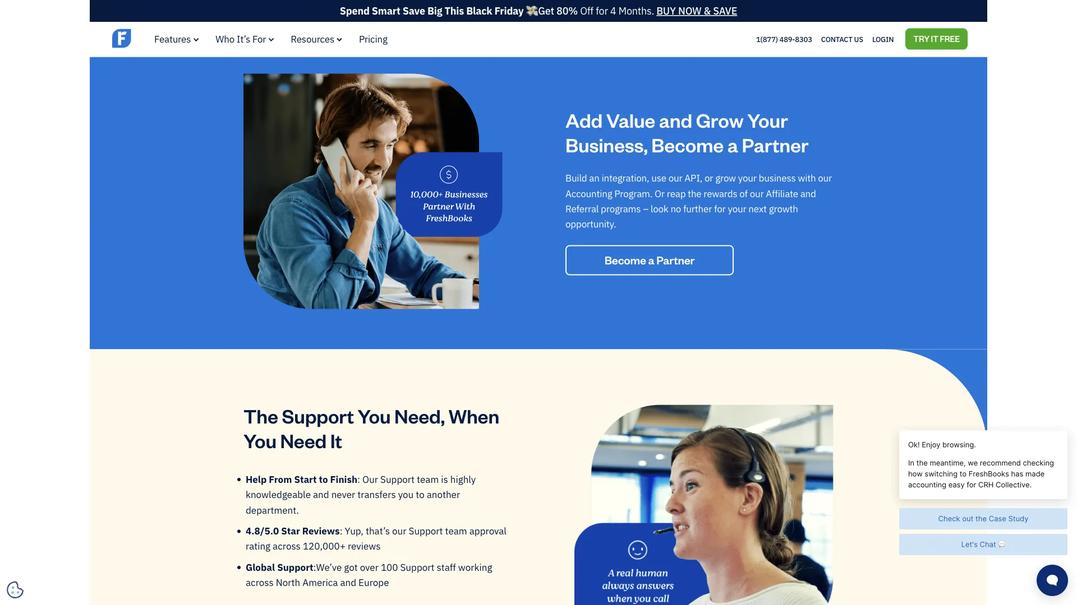 Task type: locate. For each thing, give the bounding box(es) containing it.
0 vertical spatial a
[[728, 132, 738, 157]]

0 vertical spatial :
[[357, 474, 360, 486]]

: left yup,
[[340, 525, 343, 538]]

you right it
[[358, 403, 391, 429]]

team left approval
[[445, 525, 467, 538]]

team left is
[[417, 474, 439, 486]]

support inside the : yup, that's our support team approval rating across 120,000+ reviews
[[409, 525, 443, 538]]

&
[[704, 4, 711, 17]]

1 vertical spatial for
[[714, 203, 726, 215]]

affiliate
[[766, 187, 798, 200]]

your down of
[[728, 203, 746, 215]]

a inside 'add value and grow your business, become a partner'
[[728, 132, 738, 157]]

rating
[[246, 541, 270, 553]]

489-
[[780, 34, 795, 44]]

: inside ': our support team is highly knowledgeable and never transfers you to another department.'
[[357, 474, 360, 486]]

value
[[606, 107, 655, 133]]

team
[[417, 474, 439, 486], [445, 525, 467, 538]]

1 horizontal spatial to
[[416, 489, 425, 501]]

it's
[[237, 33, 250, 45]]

across down star
[[273, 541, 301, 553]]

to inside ': our support team is highly knowledgeable and never transfers you to another department.'
[[416, 489, 425, 501]]

0 horizontal spatial :
[[340, 525, 343, 538]]

0 horizontal spatial to
[[319, 474, 328, 486]]

8303
[[795, 34, 812, 44]]

partner
[[742, 132, 809, 157], [656, 253, 695, 267]]

our right the with
[[818, 172, 832, 184]]

it
[[931, 33, 939, 44]]

to right you
[[416, 489, 425, 501]]

0 vertical spatial become
[[652, 132, 724, 157]]

our
[[669, 172, 682, 184], [818, 172, 832, 184], [750, 187, 764, 200], [392, 525, 406, 538]]

features link
[[154, 33, 199, 45]]

become up "api,"
[[652, 132, 724, 157]]

to
[[319, 474, 328, 486], [416, 489, 425, 501]]

department.
[[246, 504, 299, 517]]

team inside the : yup, that's our support team approval rating across 120,000+ reviews
[[445, 525, 467, 538]]

programs
[[601, 203, 641, 215]]

black
[[466, 4, 492, 17]]

europe
[[359, 577, 389, 589]]

1 vertical spatial across
[[246, 577, 274, 589]]

support inside ': our support team is highly knowledgeable and never transfers you to another department.'
[[380, 474, 415, 486]]

1 horizontal spatial for
[[714, 203, 726, 215]]

1 vertical spatial become
[[605, 253, 646, 267]]

: our support team is highly knowledgeable and never transfers you to another department.
[[246, 474, 476, 517]]

:we've
[[313, 562, 342, 574]]

of
[[740, 187, 748, 200]]

add value and grow your business, become a partner
[[566, 107, 809, 157]]

for
[[596, 4, 608, 17], [714, 203, 726, 215]]

business
[[759, 172, 796, 184]]

america
[[303, 577, 338, 589]]

1(877) 489-8303 link
[[756, 34, 812, 44]]

1 vertical spatial :
[[340, 525, 343, 538]]

0 horizontal spatial partner
[[656, 253, 695, 267]]

resources
[[291, 33, 334, 45]]

off
[[580, 4, 594, 17]]

1 horizontal spatial become
[[652, 132, 724, 157]]

1 vertical spatial team
[[445, 525, 467, 538]]

next
[[749, 203, 767, 215]]

further
[[683, 203, 712, 215]]

reviews
[[302, 525, 340, 538]]

100
[[381, 562, 398, 574]]

0 horizontal spatial for
[[596, 4, 608, 17]]

you up help
[[243, 428, 276, 453]]

spend
[[340, 4, 370, 17]]

1 vertical spatial a
[[648, 253, 654, 267]]

rewards
[[704, 187, 737, 200]]

and down the start at the left bottom
[[313, 489, 329, 501]]

to right the start at the left bottom
[[319, 474, 328, 486]]

: left our
[[357, 474, 360, 486]]

0 vertical spatial to
[[319, 474, 328, 486]]

you
[[358, 403, 391, 429], [243, 428, 276, 453]]

for
[[252, 33, 266, 45]]

1 vertical spatial to
[[416, 489, 425, 501]]

1 horizontal spatial :
[[357, 474, 360, 486]]

referral
[[566, 203, 599, 215]]

0 vertical spatial for
[[596, 4, 608, 17]]

for left 4
[[596, 4, 608, 17]]

1 horizontal spatial team
[[445, 525, 467, 538]]

partner with freshbooks image
[[243, 74, 503, 309]]

api,
[[685, 172, 702, 184]]

for down rewards
[[714, 203, 726, 215]]

team inside ': our support team is highly knowledgeable and never transfers you to another department.'
[[417, 474, 439, 486]]

finish
[[330, 474, 357, 486]]

become inside 'add value and grow your business, become a partner'
[[652, 132, 724, 157]]

become down opportunity.
[[605, 253, 646, 267]]

try it free link
[[906, 28, 968, 50]]

0 vertical spatial team
[[417, 474, 439, 486]]

0 vertical spatial across
[[273, 541, 301, 553]]

–
[[643, 203, 649, 215]]

0 vertical spatial partner
[[742, 132, 809, 157]]

a up grow
[[728, 132, 738, 157]]

contact us link
[[821, 32, 863, 46]]

1 horizontal spatial partner
[[742, 132, 809, 157]]

: for help from start to finish
[[357, 474, 360, 486]]

and down the with
[[800, 187, 816, 200]]

freshbooks logo image
[[112, 28, 199, 49]]

build an integration, use our api, or grow your business with our accounting program. or reap the rewards of our affiliate and referral programs – look no further for your next growth opportunity.
[[566, 172, 832, 230]]

our right that's
[[392, 525, 406, 538]]

contact
[[821, 34, 853, 44]]

cookie consent banner dialog
[[8, 468, 177, 597]]

your up of
[[738, 172, 757, 184]]

is
[[441, 474, 448, 486]]

0 horizontal spatial team
[[417, 474, 439, 486]]

: for 4.8/5.0 star reviews
[[340, 525, 343, 538]]

reviews
[[348, 541, 381, 553]]

friday
[[495, 4, 524, 17]]

1(877)
[[756, 34, 778, 44]]

0 horizontal spatial you
[[243, 428, 276, 453]]

and inside 'add value and grow your business, become a partner'
[[659, 107, 692, 133]]

global support
[[246, 562, 313, 574]]

and down the got
[[340, 577, 356, 589]]

the support you need, when you need it
[[243, 403, 499, 453]]

support
[[282, 403, 354, 429], [380, 474, 415, 486], [409, 525, 443, 538], [277, 562, 313, 574], [400, 562, 435, 574]]

become
[[652, 132, 724, 157], [605, 253, 646, 267]]

working
[[458, 562, 492, 574]]

contact us
[[821, 34, 863, 44]]

look
[[651, 203, 668, 215]]

and left grow
[[659, 107, 692, 133]]

4
[[610, 4, 616, 17]]

a down –
[[648, 253, 654, 267]]

our
[[362, 474, 378, 486]]

who it's for
[[216, 33, 266, 45]]

another
[[427, 489, 460, 501]]

with
[[798, 172, 816, 184]]

1 horizontal spatial a
[[728, 132, 738, 157]]

4.8/5.0
[[246, 525, 279, 538]]

: inside the : yup, that's our support team approval rating across 120,000+ reviews
[[340, 525, 343, 538]]

add
[[566, 107, 603, 133]]

partner down no
[[656, 253, 695, 267]]

your
[[747, 107, 788, 133]]

cookie preferences image
[[7, 582, 24, 599]]

try it free
[[913, 33, 960, 44]]

across inside the : yup, that's our support team approval rating across 120,000+ reviews
[[273, 541, 301, 553]]

across down global
[[246, 577, 274, 589]]

partner up business at the right top of the page
[[742, 132, 809, 157]]

when
[[449, 403, 499, 429]]

never
[[331, 489, 355, 501]]

need,
[[394, 403, 445, 429]]



Task type: vqa. For each thing, say whether or not it's contained in the screenshot.
opportunity.
yes



Task type: describe. For each thing, give the bounding box(es) containing it.
free
[[940, 33, 960, 44]]

1 vertical spatial your
[[728, 203, 746, 215]]

spend smart save big this black friday 💸 get 80% off for 4 months. buy now & save
[[340, 4, 737, 17]]

buy
[[657, 4, 676, 17]]

you
[[398, 489, 414, 501]]

yup,
[[345, 525, 364, 538]]

global
[[246, 562, 275, 574]]

that's
[[366, 525, 390, 538]]

program.
[[614, 187, 653, 200]]

highly
[[450, 474, 476, 486]]

4.8/5.0 star reviews
[[246, 525, 340, 538]]

become a partner link
[[566, 245, 734, 276]]

1 horizontal spatial you
[[358, 403, 391, 429]]

buy now & save link
[[657, 4, 737, 17]]

grow
[[696, 107, 744, 133]]

our inside the : yup, that's our support team approval rating across 120,000+ reviews
[[392, 525, 406, 538]]

opportunity.
[[566, 218, 616, 230]]

no
[[671, 203, 681, 215]]

pricing
[[359, 33, 388, 45]]

and inside build an integration, use our api, or grow your business with our accounting program. or reap the rewards of our affiliate and referral programs – look no further for your next growth opportunity.
[[800, 187, 816, 200]]

0 vertical spatial your
[[738, 172, 757, 184]]

get
[[538, 4, 554, 17]]

or
[[705, 172, 713, 184]]

an
[[589, 172, 600, 184]]

accounting
[[566, 187, 612, 200]]

big
[[427, 4, 442, 17]]

and inside :we've got over 100 support staff working across north america and europe
[[340, 577, 356, 589]]

now
[[678, 4, 702, 17]]

login link
[[872, 32, 894, 46]]

120,000+
[[303, 541, 346, 553]]

the
[[243, 403, 278, 429]]

pricing link
[[359, 33, 388, 45]]

or
[[655, 187, 665, 200]]

grow
[[715, 172, 736, 184]]

growth
[[769, 203, 798, 215]]

for inside build an integration, use our api, or grow your business with our accounting program. or reap the rewards of our affiliate and referral programs – look no further for your next growth opportunity.
[[714, 203, 726, 215]]

knowledgeable
[[246, 489, 311, 501]]

support inside the support you need, when you need it
[[282, 403, 354, 429]]

: yup, that's our support team approval rating across 120,000+ reviews
[[246, 525, 507, 553]]

:we've got over 100 support staff working across north america and europe
[[246, 562, 492, 589]]

resources link
[[291, 33, 342, 45]]

our right of
[[750, 187, 764, 200]]

reap
[[667, 187, 686, 200]]

partner inside 'add value and grow your business, become a partner'
[[742, 132, 809, 157]]

help from start to finish
[[246, 474, 357, 486]]

got
[[344, 562, 358, 574]]

our up reap
[[669, 172, 682, 184]]

features
[[154, 33, 191, 45]]

need
[[280, 428, 327, 453]]

0 horizontal spatial a
[[648, 253, 654, 267]]

become a partner
[[605, 253, 695, 267]]

integration,
[[602, 172, 649, 184]]

it
[[330, 428, 342, 453]]

and inside ': our support team is highly knowledgeable and never transfers you to another department.'
[[313, 489, 329, 501]]

star
[[281, 525, 300, 538]]

transfers
[[358, 489, 396, 501]]

support inside :we've got over 100 support staff working across north america and europe
[[400, 562, 435, 574]]

build
[[566, 172, 587, 184]]

across inside :we've got over 100 support staff working across north america and europe
[[246, 577, 274, 589]]

💸
[[526, 4, 536, 17]]

smart
[[372, 4, 400, 17]]

1 vertical spatial partner
[[656, 253, 695, 267]]

the
[[688, 187, 702, 200]]

help
[[246, 474, 267, 486]]

months.
[[619, 4, 654, 17]]

this
[[445, 4, 464, 17]]

us
[[854, 34, 863, 44]]

over
[[360, 562, 379, 574]]

0 horizontal spatial become
[[605, 253, 646, 267]]

1(877) 489-8303
[[756, 34, 812, 44]]

north
[[276, 577, 300, 589]]

save
[[713, 4, 737, 17]]

start
[[294, 474, 317, 486]]

approval
[[469, 525, 507, 538]]

save
[[403, 4, 425, 17]]

who
[[216, 33, 235, 45]]

staff
[[437, 562, 456, 574]]

use
[[651, 172, 666, 184]]



